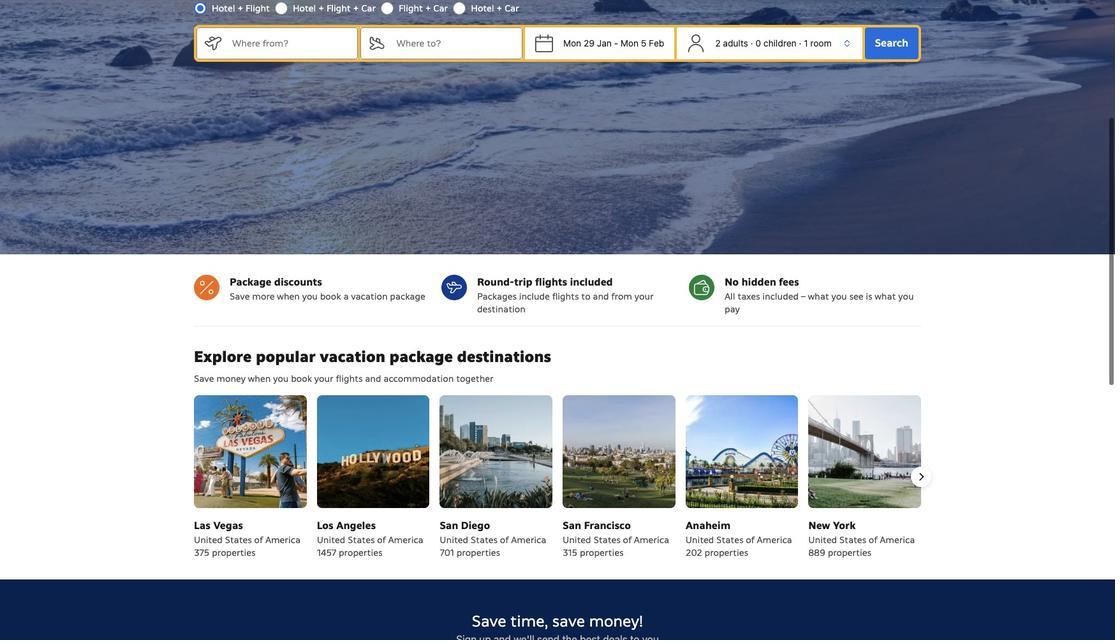 Task type: locate. For each thing, give the bounding box(es) containing it.
save left the money
[[194, 373, 214, 385]]

1 vertical spatial included
[[763, 291, 799, 303]]

car
[[361, 2, 376, 14], [434, 2, 448, 14], [505, 2, 519, 14]]

san left the diego
[[440, 519, 458, 533]]

3 hotel from the left
[[471, 2, 494, 14]]

4 + from the left
[[425, 2, 431, 14]]

2 flight from the left
[[327, 2, 351, 14]]

vacation
[[351, 291, 388, 303], [320, 347, 385, 367]]

states inside the las vegas united states of america 375 properties
[[225, 535, 252, 546]]

included up to
[[570, 276, 613, 289]]

san
[[440, 519, 458, 533], [563, 519, 581, 533]]

0 horizontal spatial your
[[314, 373, 334, 385]]

1457
[[317, 547, 336, 559]]

package discounts save more when you book a vacation package
[[230, 276, 425, 303]]

package right a at the top left of page
[[390, 291, 425, 303]]

when right the money
[[248, 373, 271, 385]]

book inside package discounts save more when you book a vacation package
[[320, 291, 341, 303]]

francisco
[[584, 519, 631, 533]]

destination
[[477, 304, 526, 315]]

0
[[756, 37, 761, 48]]

5
[[641, 37, 647, 48]]

properties inside los angeles united states of america 1457 properties
[[339, 547, 382, 559]]

4 america from the left
[[634, 535, 669, 546]]

america inside los angeles united states of america 1457 properties
[[388, 535, 423, 546]]

and right to
[[593, 291, 609, 303]]

san inside san diego united states of america 701 properties
[[440, 519, 458, 533]]

0 vertical spatial package
[[390, 291, 425, 303]]

san inside san francisco united states of america 315 properties
[[563, 519, 581, 533]]

united up 202
[[686, 535, 714, 546]]

1 horizontal spatial when
[[277, 291, 300, 303]]

1 horizontal spatial car
[[434, 2, 448, 14]]

2 · from the left
[[799, 37, 802, 48]]

2 vertical spatial flights
[[336, 373, 363, 385]]

0 horizontal spatial hotel
[[212, 2, 235, 14]]

of inside anaheim united states of america 202 properties
[[746, 535, 755, 546]]

states inside san diego united states of america 701 properties
[[471, 535, 498, 546]]

0 horizontal spatial save
[[194, 373, 214, 385]]

1 properties from the left
[[212, 547, 256, 559]]

0 horizontal spatial flight
[[246, 2, 270, 14]]

vacation right a at the top left of page
[[351, 291, 388, 303]]

money
[[216, 373, 246, 385]]

package up 'accommodation'
[[390, 347, 453, 367]]

jan
[[597, 37, 612, 48]]

flight for hotel + flight + car
[[327, 2, 351, 14]]

states inside "new york united states of america 889 properties"
[[839, 535, 866, 546]]

3 of from the left
[[500, 535, 509, 546]]

you down popular
[[273, 373, 289, 385]]

package inside package discounts save more when you book a vacation package
[[390, 291, 425, 303]]

united inside los angeles united states of america 1457 properties
[[317, 535, 345, 546]]

5 of from the left
[[746, 535, 755, 546]]

properties for las vegas
[[212, 547, 256, 559]]

1 horizontal spatial save
[[230, 291, 250, 303]]

2 horizontal spatial flight
[[399, 2, 423, 14]]

1 horizontal spatial your
[[635, 291, 654, 303]]

united up 315
[[563, 535, 591, 546]]

los
[[317, 519, 333, 533]]

1 vertical spatial and
[[365, 373, 381, 385]]

1 vertical spatial package
[[390, 347, 453, 367]]

0 horizontal spatial what
[[808, 291, 829, 303]]

0 vertical spatial book
[[320, 291, 341, 303]]

vegas
[[213, 519, 243, 533]]

1 + from the left
[[237, 2, 243, 14]]

a
[[343, 291, 349, 303]]

3 properties from the left
[[457, 547, 500, 559]]

·
[[751, 37, 753, 48], [799, 37, 802, 48]]

5 properties from the left
[[705, 547, 748, 559]]

you inside package discounts save more when you book a vacation package
[[302, 291, 318, 303]]

hotel + flight
[[212, 2, 270, 14]]

0 horizontal spatial book
[[291, 373, 312, 385]]

4 properties from the left
[[580, 547, 624, 559]]

america
[[265, 535, 301, 546], [388, 535, 423, 546], [511, 535, 546, 546], [634, 535, 669, 546], [757, 535, 792, 546], [880, 535, 915, 546]]

2 san from the left
[[563, 519, 581, 533]]

vacation inside explore popular vacation package destinations save money when you book your flights and accommodation together
[[320, 347, 385, 367]]

· left 0
[[751, 37, 753, 48]]

1 horizontal spatial what
[[875, 291, 896, 303]]

properties for san francisco
[[580, 547, 624, 559]]

0 vertical spatial vacation
[[351, 291, 388, 303]]

6 america from the left
[[880, 535, 915, 546]]

america inside san francisco united states of america 315 properties
[[634, 535, 669, 546]]

of inside san diego united states of america 701 properties
[[500, 535, 509, 546]]

1 horizontal spatial san
[[563, 519, 581, 533]]

diego
[[461, 519, 490, 533]]

what right –
[[808, 291, 829, 303]]

time,
[[510, 612, 548, 632]]

united up the 701
[[440, 535, 468, 546]]

6 states from the left
[[839, 535, 866, 546]]

315
[[563, 547, 578, 559]]

book
[[320, 291, 341, 303], [291, 373, 312, 385]]

0 horizontal spatial car
[[361, 2, 376, 14]]

6 united from the left
[[809, 535, 837, 546]]

1 horizontal spatial book
[[320, 291, 341, 303]]

and inside explore popular vacation package destinations save money when you book your flights and accommodation together
[[365, 373, 381, 385]]

1 san from the left
[[440, 519, 458, 533]]

angeles
[[336, 519, 376, 533]]

2 states from the left
[[348, 535, 375, 546]]

america inside "new york united states of america 889 properties"
[[880, 535, 915, 546]]

2 of from the left
[[377, 535, 386, 546]]

united for las vegas
[[194, 535, 222, 546]]

when down 'discounts'
[[277, 291, 300, 303]]

states down angeles
[[348, 535, 375, 546]]

include
[[519, 291, 550, 303]]

america inside san diego united states of america 701 properties
[[511, 535, 546, 546]]

of inside san francisco united states of america 315 properties
[[623, 535, 632, 546]]

2 horizontal spatial hotel
[[471, 2, 494, 14]]

1 states from the left
[[225, 535, 252, 546]]

5 states from the left
[[717, 535, 744, 546]]

0 vertical spatial save
[[230, 291, 250, 303]]

1 car from the left
[[361, 2, 376, 14]]

0 horizontal spatial when
[[248, 373, 271, 385]]

1 vertical spatial save
[[194, 373, 214, 385]]

flight
[[246, 2, 270, 14], [327, 2, 351, 14], [399, 2, 423, 14]]

you down 'discounts'
[[302, 291, 318, 303]]

properties right 202
[[705, 547, 748, 559]]

properties down 'francisco'
[[580, 547, 624, 559]]

of inside the las vegas united states of america 375 properties
[[254, 535, 263, 546]]

0 vertical spatial when
[[277, 291, 300, 303]]

included down fees
[[763, 291, 799, 303]]

car for flight + car
[[434, 2, 448, 14]]

1 flight from the left
[[246, 2, 270, 14]]

properties
[[212, 547, 256, 559], [339, 547, 382, 559], [457, 547, 500, 559], [580, 547, 624, 559], [705, 547, 748, 559], [828, 547, 872, 559]]

you inside explore popular vacation package destinations save money when you book your flights and accommodation together
[[273, 373, 289, 385]]

states inside san francisco united states of america 315 properties
[[594, 535, 621, 546]]

next image
[[914, 470, 929, 485]]

4 states from the left
[[594, 535, 621, 546]]

states down the 'york'
[[839, 535, 866, 546]]

4 of from the left
[[623, 535, 632, 546]]

0 horizontal spatial included
[[570, 276, 613, 289]]

san for san francisco
[[563, 519, 581, 533]]

and inside round-trip flights included packages include flights to and from your destination
[[593, 291, 609, 303]]

included
[[570, 276, 613, 289], [763, 291, 799, 303]]

2 united from the left
[[317, 535, 345, 546]]

states down anaheim
[[717, 535, 744, 546]]

round-
[[477, 276, 514, 289]]

states down 'francisco'
[[594, 535, 621, 546]]

3 + from the left
[[353, 2, 359, 14]]

properties inside san diego united states of america 701 properties
[[457, 547, 500, 559]]

1 united from the left
[[194, 535, 222, 546]]

states down vegas
[[225, 535, 252, 546]]

united inside the las vegas united states of america 375 properties
[[194, 535, 222, 546]]

· left 1
[[799, 37, 802, 48]]

6 properties from the left
[[828, 547, 872, 559]]

united up 375
[[194, 535, 222, 546]]

package
[[390, 291, 425, 303], [390, 347, 453, 367]]

states
[[225, 535, 252, 546], [348, 535, 375, 546], [471, 535, 498, 546], [594, 535, 621, 546], [717, 535, 744, 546], [839, 535, 866, 546]]

states for new york
[[839, 535, 866, 546]]

san up 315
[[563, 519, 581, 533]]

all
[[725, 291, 735, 303]]

united up 1457
[[317, 535, 345, 546]]

2 horizontal spatial car
[[505, 2, 519, 14]]

package
[[230, 276, 272, 289]]

popular
[[256, 347, 316, 367]]

29
[[584, 37, 595, 48]]

states inside los angeles united states of america 1457 properties
[[348, 535, 375, 546]]

save inside package discounts save more when you book a vacation package
[[230, 291, 250, 303]]

1 vertical spatial your
[[314, 373, 334, 385]]

of inside "new york united states of america 889 properties"
[[869, 535, 878, 546]]

america for san francisco
[[634, 535, 669, 546]]

your right "from"
[[635, 291, 654, 303]]

3 united from the left
[[440, 535, 468, 546]]

of inside los angeles united states of america 1457 properties
[[377, 535, 386, 546]]

vacation down a at the top left of page
[[320, 347, 385, 367]]

your inside round-trip flights included packages include flights to and from your destination
[[635, 291, 654, 303]]

+
[[237, 2, 243, 14], [318, 2, 324, 14], [353, 2, 359, 14], [425, 2, 431, 14], [497, 2, 502, 14]]

6 of from the left
[[869, 535, 878, 546]]

explore popular vacation package destinations region
[[184, 396, 931, 559]]

united for san diego
[[440, 535, 468, 546]]

1 horizontal spatial and
[[593, 291, 609, 303]]

save
[[230, 291, 250, 303], [194, 373, 214, 385], [472, 612, 506, 632]]

save down package
[[230, 291, 250, 303]]

0 horizontal spatial mon
[[563, 37, 581, 48]]

your inside explore popular vacation package destinations save money when you book your flights and accommodation together
[[314, 373, 334, 385]]

Where from? field
[[222, 27, 358, 59]]

united up 889
[[809, 535, 837, 546]]

5 + from the left
[[497, 2, 502, 14]]

1 horizontal spatial ·
[[799, 37, 802, 48]]

3 states from the left
[[471, 535, 498, 546]]

children
[[764, 37, 797, 48]]

and
[[593, 291, 609, 303], [365, 373, 381, 385]]

no hidden fees all taxes included – what you see is what you pay
[[725, 276, 914, 315]]

anaheim
[[686, 519, 731, 533]]

1 hotel from the left
[[212, 2, 235, 14]]

book down popular
[[291, 373, 312, 385]]

-
[[614, 37, 618, 48]]

of
[[254, 535, 263, 546], [377, 535, 386, 546], [500, 535, 509, 546], [623, 535, 632, 546], [746, 535, 755, 546], [869, 535, 878, 546]]

explore
[[194, 347, 252, 367]]

united for new york
[[809, 535, 837, 546]]

mon
[[563, 37, 581, 48], [621, 37, 639, 48]]

package inside explore popular vacation package destinations save money when you book your flights and accommodation together
[[390, 347, 453, 367]]

states down the diego
[[471, 535, 498, 546]]

2 + from the left
[[318, 2, 324, 14]]

america for los angeles
[[388, 535, 423, 546]]

0 vertical spatial your
[[635, 291, 654, 303]]

states for las vegas
[[225, 535, 252, 546]]

what right is
[[875, 291, 896, 303]]

properties down vegas
[[212, 547, 256, 559]]

together
[[456, 373, 494, 385]]

2 mon from the left
[[621, 37, 639, 48]]

0 horizontal spatial and
[[365, 373, 381, 385]]

2 hotel from the left
[[293, 2, 316, 14]]

search button
[[865, 27, 919, 59]]

1 horizontal spatial included
[[763, 291, 799, 303]]

america for san diego
[[511, 535, 546, 546]]

5 america from the left
[[757, 535, 792, 546]]

united
[[194, 535, 222, 546], [317, 535, 345, 546], [440, 535, 468, 546], [563, 535, 591, 546], [686, 535, 714, 546], [809, 535, 837, 546]]

1 vertical spatial vacation
[[320, 347, 385, 367]]

3 car from the left
[[505, 2, 519, 14]]

your for package
[[314, 373, 334, 385]]

mon left 29
[[563, 37, 581, 48]]

properties down angeles
[[339, 547, 382, 559]]

your
[[635, 291, 654, 303], [314, 373, 334, 385]]

1 of from the left
[[254, 535, 263, 546]]

of for las vegas
[[254, 535, 263, 546]]

2 vertical spatial save
[[472, 612, 506, 632]]

hotel for hotel + car
[[471, 2, 494, 14]]

1 horizontal spatial flight
[[327, 2, 351, 14]]

properties inside the las vegas united states of america 375 properties
[[212, 547, 256, 559]]

properties down the 'york'
[[828, 547, 872, 559]]

5 united from the left
[[686, 535, 714, 546]]

united inside "new york united states of america 889 properties"
[[809, 535, 837, 546]]

car for hotel + car
[[505, 2, 519, 14]]

flights
[[535, 276, 567, 289], [552, 291, 579, 303], [336, 373, 363, 385]]

properties inside "new york united states of america 889 properties"
[[828, 547, 872, 559]]

from
[[611, 291, 632, 303]]

united for san francisco
[[563, 535, 591, 546]]

america for new york
[[880, 535, 915, 546]]

when inside package discounts save more when you book a vacation package
[[277, 291, 300, 303]]

1 vertical spatial when
[[248, 373, 271, 385]]

save left time,
[[472, 612, 506, 632]]

0 vertical spatial included
[[570, 276, 613, 289]]

mon right -
[[621, 37, 639, 48]]

book left a at the top left of page
[[320, 291, 341, 303]]

1 horizontal spatial hotel
[[293, 2, 316, 14]]

when
[[277, 291, 300, 303], [248, 373, 271, 385]]

no
[[725, 276, 739, 289]]

1 vertical spatial book
[[291, 373, 312, 385]]

states for los angeles
[[348, 535, 375, 546]]

america inside the las vegas united states of america 375 properties
[[265, 535, 301, 546]]

las vegas united states of america 375 properties
[[194, 519, 301, 559]]

2 car from the left
[[434, 2, 448, 14]]

1 america from the left
[[265, 535, 301, 546]]

4 united from the left
[[563, 535, 591, 546]]

3 america from the left
[[511, 535, 546, 546]]

united inside san diego united states of america 701 properties
[[440, 535, 468, 546]]

properties down the diego
[[457, 547, 500, 559]]

room
[[810, 37, 832, 48]]

you
[[302, 291, 318, 303], [832, 291, 847, 303], [898, 291, 914, 303], [273, 373, 289, 385]]

included inside round-trip flights included packages include flights to and from your destination
[[570, 276, 613, 289]]

properties inside san francisco united states of america 315 properties
[[580, 547, 624, 559]]

2
[[715, 37, 721, 48]]

united inside san francisco united states of america 315 properties
[[563, 535, 591, 546]]

0 horizontal spatial ·
[[751, 37, 753, 48]]

included inside no hidden fees all taxes included – what you see is what you pay
[[763, 291, 799, 303]]

your down popular
[[314, 373, 334, 385]]

2 properties from the left
[[339, 547, 382, 559]]

0 vertical spatial and
[[593, 291, 609, 303]]

2 america from the left
[[388, 535, 423, 546]]

what
[[808, 291, 829, 303], [875, 291, 896, 303]]

hotel
[[212, 2, 235, 14], [293, 2, 316, 14], [471, 2, 494, 14]]

states for san diego
[[471, 535, 498, 546]]

and left 'accommodation'
[[365, 373, 381, 385]]

0 horizontal spatial san
[[440, 519, 458, 533]]

1 horizontal spatial mon
[[621, 37, 639, 48]]



Task type: describe. For each thing, give the bounding box(es) containing it.
america inside anaheim united states of america 202 properties
[[757, 535, 792, 546]]

anaheim united states of america 202 properties
[[686, 519, 792, 559]]

pay
[[725, 304, 740, 315]]

properties inside anaheim united states of america 202 properties
[[705, 547, 748, 559]]

search
[[875, 36, 909, 50]]

is
[[866, 291, 872, 303]]

flight for hotel + flight
[[246, 2, 270, 14]]

1 vertical spatial flights
[[552, 291, 579, 303]]

hidden
[[742, 276, 776, 289]]

2 adults · 0 children · 1 room
[[715, 37, 832, 48]]

properties for los angeles
[[339, 547, 382, 559]]

united for los angeles
[[317, 535, 345, 546]]

save
[[552, 612, 585, 632]]

when inside explore popular vacation package destinations save money when you book your flights and accommodation together
[[248, 373, 271, 385]]

375
[[194, 547, 210, 559]]

accommodation
[[384, 373, 454, 385]]

hotel for hotel + flight
[[212, 2, 235, 14]]

see
[[849, 291, 864, 303]]

889
[[809, 547, 826, 559]]

fees
[[779, 276, 799, 289]]

round-trip flights included packages include flights to and from your destination
[[477, 276, 654, 315]]

+ for hotel + car
[[497, 2, 502, 14]]

to
[[581, 291, 591, 303]]

new
[[809, 519, 830, 533]]

san francisco united states of america 315 properties
[[563, 519, 669, 559]]

2 what from the left
[[875, 291, 896, 303]]

book inside explore popular vacation package destinations save money when you book your flights and accommodation together
[[291, 373, 312, 385]]

properties for new york
[[828, 547, 872, 559]]

mon 29 jan - mon 5 feb
[[563, 37, 664, 48]]

san for san diego
[[440, 519, 458, 533]]

discounts
[[274, 276, 322, 289]]

you right is
[[898, 291, 914, 303]]

flight + car
[[399, 2, 448, 14]]

flights inside explore popular vacation package destinations save money when you book your flights and accommodation together
[[336, 373, 363, 385]]

1 mon from the left
[[563, 37, 581, 48]]

+ for flight + car
[[425, 2, 431, 14]]

properties for san diego
[[457, 547, 500, 559]]

trip
[[514, 276, 533, 289]]

save inside explore popular vacation package destinations save money when you book your flights and accommodation together
[[194, 373, 214, 385]]

taxes
[[738, 291, 760, 303]]

of for san diego
[[500, 535, 509, 546]]

san diego united states of america 701 properties
[[440, 519, 546, 559]]

you left see
[[832, 291, 847, 303]]

los angeles united states of america 1457 properties
[[317, 519, 423, 559]]

save time, save money!
[[472, 612, 643, 632]]

hotel + flight + car
[[293, 2, 376, 14]]

vacation inside package discounts save more when you book a vacation package
[[351, 291, 388, 303]]

york
[[833, 519, 856, 533]]

new york united states of america 889 properties
[[809, 519, 915, 559]]

1 · from the left
[[751, 37, 753, 48]]

0 vertical spatial flights
[[535, 276, 567, 289]]

+ for hotel + flight + car
[[318, 2, 324, 14]]

packages
[[477, 291, 517, 303]]

united inside anaheim united states of america 202 properties
[[686, 535, 714, 546]]

1
[[804, 37, 808, 48]]

america for las vegas
[[265, 535, 301, 546]]

destinations
[[457, 347, 551, 367]]

hotel + car
[[471, 2, 519, 14]]

money!
[[589, 612, 643, 632]]

Where to? field
[[386, 27, 523, 59]]

feb
[[649, 37, 664, 48]]

hotel for hotel + flight + car
[[293, 2, 316, 14]]

2 horizontal spatial save
[[472, 612, 506, 632]]

your for included
[[635, 291, 654, 303]]

explore popular vacation package destinations save money when you book your flights and accommodation together
[[194, 347, 551, 385]]

las
[[194, 519, 210, 533]]

+ for hotel + flight
[[237, 2, 243, 14]]

of for new york
[[869, 535, 878, 546]]

states inside anaheim united states of america 202 properties
[[717, 535, 744, 546]]

of for san francisco
[[623, 535, 632, 546]]

adults
[[723, 37, 748, 48]]

1 what from the left
[[808, 291, 829, 303]]

701
[[440, 547, 454, 559]]

3 flight from the left
[[399, 2, 423, 14]]

of for los angeles
[[377, 535, 386, 546]]

–
[[801, 291, 806, 303]]

states for san francisco
[[594, 535, 621, 546]]

202
[[686, 547, 702, 559]]

more
[[252, 291, 275, 303]]



Task type: vqa. For each thing, say whether or not it's contained in the screenshot.


